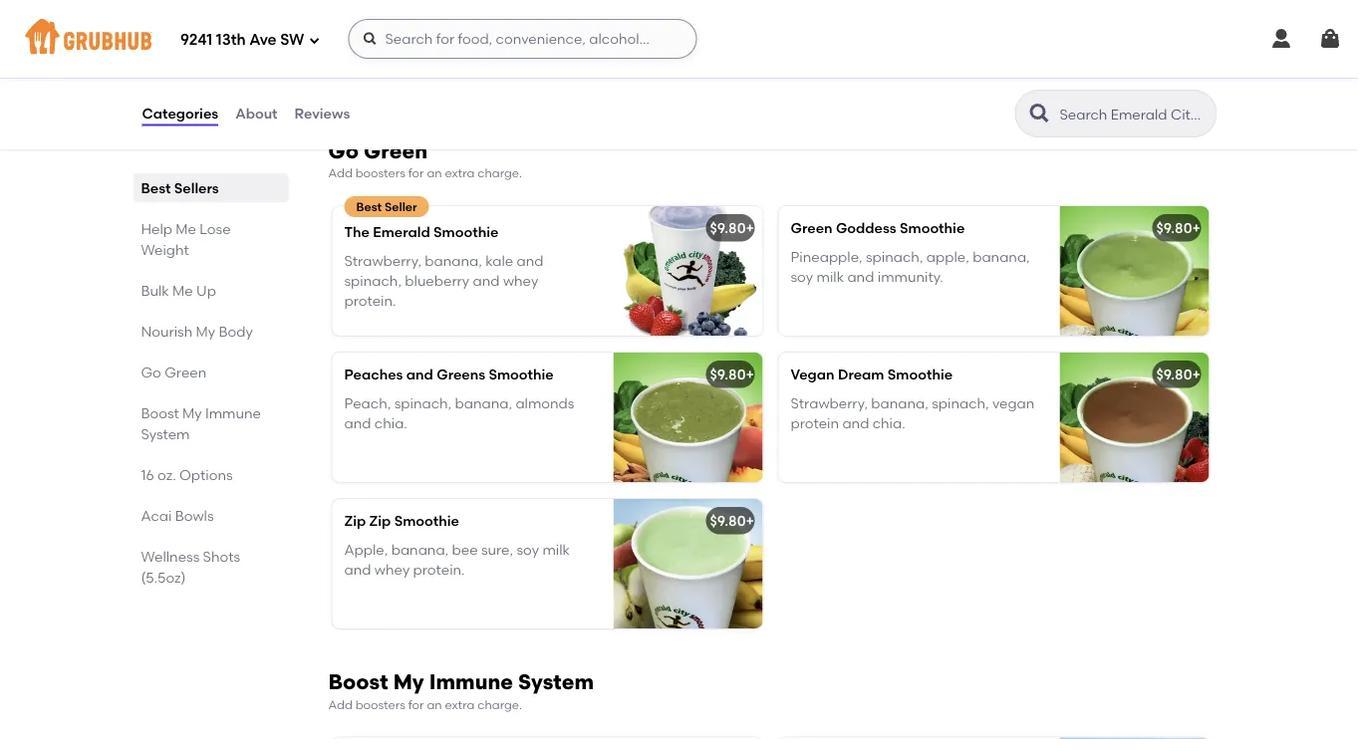 Task type: vqa. For each thing, say whether or not it's contained in the screenshot.
first ADD
yes



Task type: locate. For each thing, give the bounding box(es) containing it.
nourish my body tab
[[141, 321, 281, 342]]

acai bowls tab
[[141, 505, 281, 526]]

banana, inside pineapple, spinach, apple, banana, soy milk and immunity.
[[973, 248, 1030, 265]]

Search Emerald City Smoothie search field
[[1058, 105, 1211, 124]]

1 horizontal spatial svg image
[[1319, 27, 1343, 51]]

1 horizontal spatial zip
[[369, 513, 391, 530]]

system inside boost my immune system
[[141, 426, 190, 443]]

banana, down greens
[[455, 395, 512, 412]]

oz.
[[158, 467, 176, 483]]

smoothie
[[900, 220, 965, 237], [434, 224, 499, 241], [489, 366, 554, 383], [888, 366, 953, 383], [394, 513, 459, 530]]

immune for boost my immune system add boosters for an extra charge.
[[429, 670, 513, 695]]

seller
[[385, 199, 417, 214]]

banana, down zip zip smoothie
[[391, 541, 449, 558]]

smoothie up almonds
[[489, 366, 554, 383]]

protein.
[[344, 293, 396, 310], [413, 561, 465, 578]]

whey
[[503, 272, 539, 289], [375, 561, 410, 578]]

extra inside boost my immune system add boosters for an extra charge.
[[445, 698, 475, 712]]

0 vertical spatial soy
[[791, 268, 814, 285]]

1 vertical spatial for
[[408, 698, 424, 712]]

0 vertical spatial go
[[328, 138, 359, 164]]

whey for apple, banana, bee sure, soy milk and whey protein.
[[375, 561, 410, 578]]

bulk me up tab
[[141, 280, 281, 301]]

1 vertical spatial soy
[[517, 541, 539, 558]]

1 for from the top
[[408, 166, 424, 181]]

peach, spinach, banana, almonds and chia.
[[344, 395, 575, 432]]

go inside go green add boosters for an extra charge.
[[328, 138, 359, 164]]

$9.80 for strawberry, banana, spinach, vegan protein and chia.
[[1157, 366, 1193, 383]]

best up the
[[356, 199, 382, 214]]

0 horizontal spatial strawberry,
[[344, 252, 422, 269]]

1 horizontal spatial green
[[364, 138, 428, 164]]

2 extra from the top
[[445, 698, 475, 712]]

boost my immune system tab
[[141, 403, 281, 445]]

sw
[[280, 31, 304, 49]]

soy inside pineapple, spinach, apple, banana, soy milk and immunity.
[[791, 268, 814, 285]]

spinach, down peaches and greens smoothie
[[394, 395, 452, 412]]

0 horizontal spatial milk
[[543, 541, 570, 558]]

extra
[[445, 166, 475, 181], [445, 698, 475, 712]]

me
[[176, 220, 196, 237], [173, 282, 193, 299]]

protein. inside apple, banana, bee sure, soy milk and whey protein.
[[413, 561, 465, 578]]

+
[[746, 220, 755, 237], [1193, 220, 1201, 237], [746, 366, 755, 383], [1193, 366, 1201, 383], [746, 513, 755, 530]]

0 horizontal spatial go
[[141, 364, 161, 381]]

$9.80 + for strawberry, banana, spinach, vegan protein and chia.
[[1157, 366, 1201, 383]]

1 horizontal spatial boost
[[328, 670, 388, 695]]

0 vertical spatial milk
[[817, 268, 844, 285]]

and right protein
[[843, 415, 870, 432]]

spinach, inside strawberry, banana, spinach, vegan protein and chia.
[[932, 395, 990, 412]]

green for go green
[[165, 364, 207, 381]]

immune inside boost my immune system
[[205, 405, 261, 422]]

boost
[[141, 405, 179, 422], [328, 670, 388, 695]]

soy inside apple, banana, bee sure, soy milk and whey protein.
[[517, 541, 539, 558]]

strawberry,
[[344, 252, 422, 269], [791, 395, 868, 412]]

soy for pineapple, spinach, apple, banana, soy milk and immunity.
[[791, 268, 814, 285]]

strawberry,
[[405, 9, 480, 25]]

charge.
[[478, 166, 522, 181], [478, 698, 522, 712]]

me left lose
[[176, 220, 196, 237]]

1 charge. from the top
[[478, 166, 522, 181]]

chia. down peach,
[[375, 415, 408, 432]]

1 add from the top
[[328, 166, 353, 181]]

spinach, up immunity.
[[866, 248, 924, 265]]

sure,
[[481, 541, 513, 558]]

my for boost my immune system
[[182, 405, 202, 422]]

1 horizontal spatial milk
[[817, 268, 844, 285]]

whey inside apple, banana, bee sure, soy milk and whey protein.
[[375, 561, 410, 578]]

strawberry, inside strawberry, banana, spinach, vegan protein and chia.
[[791, 395, 868, 412]]

immune inside boost my immune system add boosters for an extra charge.
[[429, 670, 513, 695]]

for
[[408, 166, 424, 181], [408, 698, 424, 712]]

protein. for strawberry,
[[344, 293, 396, 310]]

green down nourish my body
[[165, 364, 207, 381]]

1 vertical spatial my
[[182, 405, 202, 422]]

vegan
[[993, 395, 1035, 412]]

1 vertical spatial boost
[[328, 670, 388, 695]]

immune
[[205, 405, 261, 422], [429, 670, 513, 695]]

strawberry, banana, kale and spinach, blueberry and whey protein.
[[344, 252, 544, 310]]

peaches and greens smoothie image
[[614, 353, 763, 483]]

1 zip from the left
[[344, 513, 366, 530]]

nourish my body
[[141, 323, 253, 340]]

strawberry, inside strawberry, banana, kale and spinach, blueberry and whey protein.
[[344, 252, 422, 269]]

0 horizontal spatial whey
[[375, 561, 410, 578]]

0 horizontal spatial green
[[165, 364, 207, 381]]

vegan
[[791, 366, 835, 383]]

and down peach,
[[344, 415, 371, 432]]

extra inside go green add boosters for an extra charge.
[[445, 166, 475, 181]]

0 vertical spatial add
[[328, 166, 353, 181]]

1 vertical spatial system
[[518, 670, 594, 695]]

weight
[[141, 241, 189, 258]]

strawberry, up protein
[[791, 395, 868, 412]]

0 vertical spatial best
[[141, 179, 171, 196]]

boost inside boost my immune system add boosters for an extra charge.
[[328, 670, 388, 695]]

1 vertical spatial green
[[791, 220, 833, 237]]

1 horizontal spatial protein.
[[413, 561, 465, 578]]

chia. down "vegan dream smoothie"
[[873, 415, 906, 432]]

my for nourish my body
[[196, 323, 215, 340]]

banana, down "vegan dream smoothie"
[[872, 395, 929, 412]]

0 horizontal spatial protein.
[[344, 293, 396, 310]]

0 horizontal spatial system
[[141, 426, 190, 443]]

banana, right apple,
[[973, 248, 1030, 265]]

2 an from the top
[[427, 698, 442, 712]]

smoothie for pineapple, spinach, apple, banana, soy milk and immunity.
[[900, 220, 965, 237]]

banana, inside strawberry, banana, spinach, vegan protein and chia.
[[872, 395, 929, 412]]

2 charge. from the top
[[478, 698, 522, 712]]

chia. inside strawberry, banana, spinach, vegan protein and chia.
[[873, 415, 906, 432]]

zip
[[344, 513, 366, 530], [369, 513, 391, 530]]

best left 'sellers'
[[141, 179, 171, 196]]

1 horizontal spatial soy
[[791, 268, 814, 285]]

coconut.
[[586, 9, 646, 25]]

and down apple,
[[344, 561, 371, 578]]

1 horizontal spatial immune
[[429, 670, 513, 695]]

0 vertical spatial charge.
[[478, 166, 522, 181]]

go down reviews
[[328, 138, 359, 164]]

2 boosters from the top
[[356, 698, 406, 712]]

$9.80 + for pineapple, spinach, apple, banana, soy milk and immunity.
[[1157, 220, 1201, 237]]

spinach, down the
[[344, 272, 402, 289]]

system inside boost my immune system add boosters for an extra charge.
[[518, 670, 594, 695]]

$9.80 for apple, banana, bee sure, soy milk and whey protein.
[[710, 513, 746, 530]]

and left coconut.
[[556, 9, 583, 25]]

me left up at the left of the page
[[173, 282, 193, 299]]

2 chia. from the left
[[873, 415, 906, 432]]

green up 'seller'
[[364, 138, 428, 164]]

boost my immune system add boosters for an extra charge.
[[328, 670, 594, 712]]

pineapple,
[[791, 248, 863, 265]]

+ for strawberry, banana, spinach, vegan protein and chia.
[[1193, 366, 1201, 383]]

best inside tab
[[141, 179, 171, 196]]

for inside boost my immune system add boosters for an extra charge.
[[408, 698, 424, 712]]

0 vertical spatial extra
[[445, 166, 475, 181]]

0 vertical spatial boosters
[[356, 166, 406, 181]]

go down nourish
[[141, 364, 161, 381]]

9241 13th ave sw
[[180, 31, 304, 49]]

1 an from the top
[[427, 166, 442, 181]]

nourish
[[141, 323, 193, 340]]

$9.80 +
[[710, 220, 755, 237], [1157, 220, 1201, 237], [710, 366, 755, 383], [1157, 366, 1201, 383], [710, 513, 755, 530]]

spinach, left vegan
[[932, 395, 990, 412]]

an
[[427, 166, 442, 181], [427, 698, 442, 712]]

0 vertical spatial green
[[364, 138, 428, 164]]

chia.
[[375, 415, 408, 432], [873, 415, 906, 432]]

$9.80 for pineapple, spinach, apple, banana, soy milk and immunity.
[[1157, 220, 1193, 237]]

1 chia. from the left
[[375, 415, 408, 432]]

banana, strawberry, pineapple and coconut. button
[[332, 0, 763, 96]]

2 vertical spatial green
[[165, 364, 207, 381]]

smoothie up apple,
[[900, 220, 965, 237]]

add
[[328, 166, 353, 181], [328, 698, 353, 712]]

1 horizontal spatial svg image
[[1270, 27, 1294, 51]]

milk right sure, in the left of the page
[[543, 541, 570, 558]]

9241
[[180, 31, 213, 49]]

1 horizontal spatial best
[[356, 199, 382, 214]]

whey inside strawberry, banana, kale and spinach, blueberry and whey protein.
[[503, 272, 539, 289]]

system
[[141, 426, 190, 443], [518, 670, 594, 695]]

soy down pineapple,
[[791, 268, 814, 285]]

strawberry, down emerald
[[344, 252, 422, 269]]

1 horizontal spatial whey
[[503, 272, 539, 289]]

banana, for apple, banana, bee sure, soy milk and whey protein.
[[391, 541, 449, 558]]

protein. down 'bee'
[[413, 561, 465, 578]]

green
[[364, 138, 428, 164], [791, 220, 833, 237], [165, 364, 207, 381]]

green up pineapple,
[[791, 220, 833, 237]]

+ for apple, banana, bee sure, soy milk and whey protein.
[[746, 513, 755, 530]]

and left greens
[[407, 366, 433, 383]]

system for boost my immune system
[[141, 426, 190, 443]]

best for best sellers
[[141, 179, 171, 196]]

$9.80
[[710, 220, 746, 237], [1157, 220, 1193, 237], [710, 366, 746, 383], [1157, 366, 1193, 383], [710, 513, 746, 530]]

0 horizontal spatial svg image
[[362, 31, 378, 47]]

svg image
[[1270, 27, 1294, 51], [362, 31, 378, 47]]

an inside go green add boosters for an extra charge.
[[427, 166, 442, 181]]

and inside strawberry, banana, spinach, vegan protein and chia.
[[843, 415, 870, 432]]

spinach,
[[866, 248, 924, 265], [344, 272, 402, 289], [394, 395, 452, 412], [932, 395, 990, 412]]

1 vertical spatial me
[[173, 282, 193, 299]]

an inside boost my immune system add boosters for an extra charge.
[[427, 698, 442, 712]]

boost my immune system
[[141, 405, 261, 443]]

peaches
[[344, 366, 403, 383]]

protein. down the
[[344, 293, 396, 310]]

my inside boost my immune system add boosters for an extra charge.
[[393, 670, 424, 695]]

1 vertical spatial best
[[356, 199, 382, 214]]

0 vertical spatial strawberry,
[[344, 252, 422, 269]]

go
[[328, 138, 359, 164], [141, 364, 161, 381]]

milk inside apple, banana, bee sure, soy milk and whey protein.
[[543, 541, 570, 558]]

milk
[[817, 268, 844, 285], [543, 541, 570, 558]]

green goddess smoothie image
[[1060, 206, 1210, 336]]

0 horizontal spatial immune
[[205, 405, 261, 422]]

for inside go green add boosters for an extra charge.
[[408, 166, 424, 181]]

0 horizontal spatial soy
[[517, 541, 539, 558]]

0 horizontal spatial best
[[141, 179, 171, 196]]

banana,
[[973, 248, 1030, 265], [425, 252, 482, 269], [455, 395, 512, 412], [872, 395, 929, 412], [391, 541, 449, 558]]

go inside tab
[[141, 364, 161, 381]]

banana, up blueberry
[[425, 252, 482, 269]]

1 vertical spatial boosters
[[356, 698, 406, 712]]

green inside tab
[[165, 364, 207, 381]]

2 vertical spatial my
[[393, 670, 424, 695]]

1 vertical spatial milk
[[543, 541, 570, 558]]

smoothie up kale
[[434, 224, 499, 241]]

svg image
[[1319, 27, 1343, 51], [308, 34, 320, 46]]

milk down pineapple,
[[817, 268, 844, 285]]

best
[[141, 179, 171, 196], [356, 199, 382, 214]]

boosters
[[356, 166, 406, 181], [356, 698, 406, 712]]

0 horizontal spatial chia.
[[375, 415, 408, 432]]

banana, inside apple, banana, bee sure, soy milk and whey protein.
[[391, 541, 449, 558]]

whey down kale
[[503, 272, 539, 289]]

1 vertical spatial charge.
[[478, 698, 522, 712]]

about button
[[234, 78, 279, 150]]

1 horizontal spatial chia.
[[873, 415, 906, 432]]

spinach, inside pineapple, spinach, apple, banana, soy milk and immunity.
[[866, 248, 924, 265]]

almonds
[[516, 395, 575, 412]]

my
[[196, 323, 215, 340], [182, 405, 202, 422], [393, 670, 424, 695]]

best sellers tab
[[141, 177, 281, 198]]

zip zip smoothie image
[[614, 500, 763, 629]]

smoothie for strawberry, banana, spinach, vegan protein and chia.
[[888, 366, 953, 383]]

options
[[179, 467, 233, 483]]

2 add from the top
[[328, 698, 353, 712]]

0 horizontal spatial boost
[[141, 405, 179, 422]]

1 vertical spatial strawberry,
[[791, 395, 868, 412]]

2 for from the top
[[408, 698, 424, 712]]

my inside boost my immune system
[[182, 405, 202, 422]]

help me lose weight tab
[[141, 218, 281, 260]]

0 horizontal spatial zip
[[344, 513, 366, 530]]

1 extra from the top
[[445, 166, 475, 181]]

0 vertical spatial for
[[408, 166, 424, 181]]

0 vertical spatial whey
[[503, 272, 539, 289]]

shots
[[203, 548, 240, 565]]

green inside go green add boosters for an extra charge.
[[364, 138, 428, 164]]

soy
[[791, 268, 814, 285], [517, 541, 539, 558]]

0 vertical spatial protein.
[[344, 293, 396, 310]]

1 vertical spatial go
[[141, 364, 161, 381]]

1 vertical spatial an
[[427, 698, 442, 712]]

0 vertical spatial immune
[[205, 405, 261, 422]]

1 vertical spatial add
[[328, 698, 353, 712]]

16 oz. options tab
[[141, 465, 281, 485]]

protein. inside strawberry, banana, kale and spinach, blueberry and whey protein.
[[344, 293, 396, 310]]

smoothie up strawberry, banana, spinach, vegan protein and chia.
[[888, 366, 953, 383]]

1 horizontal spatial system
[[518, 670, 594, 695]]

0 vertical spatial me
[[176, 220, 196, 237]]

strawberry, for protein
[[791, 395, 868, 412]]

whey down apple,
[[375, 561, 410, 578]]

me inside help me lose weight
[[176, 220, 196, 237]]

boost inside boost my immune system
[[141, 405, 179, 422]]

1 vertical spatial whey
[[375, 561, 410, 578]]

$9.80 + for apple, banana, bee sure, soy milk and whey protein.
[[710, 513, 755, 530]]

2 horizontal spatial green
[[791, 220, 833, 237]]

0 vertical spatial boost
[[141, 405, 179, 422]]

1 boosters from the top
[[356, 166, 406, 181]]

and down pineapple,
[[848, 268, 875, 285]]

0 vertical spatial an
[[427, 166, 442, 181]]

and
[[556, 9, 583, 25], [517, 252, 544, 269], [848, 268, 875, 285], [473, 272, 500, 289], [407, 366, 433, 383], [344, 415, 371, 432], [843, 415, 870, 432], [344, 561, 371, 578]]

charge. inside go green add boosters for an extra charge.
[[478, 166, 522, 181]]

0 vertical spatial system
[[141, 426, 190, 443]]

soy right sure, in the left of the page
[[517, 541, 539, 558]]

milk inside pineapple, spinach, apple, banana, soy milk and immunity.
[[817, 268, 844, 285]]

16 oz. options
[[141, 467, 233, 483]]

wellness shots (5.5oz)
[[141, 548, 240, 586]]

milk for pineapple, spinach, apple, banana, soy milk and immunity.
[[817, 268, 844, 285]]

1 horizontal spatial go
[[328, 138, 359, 164]]

my inside tab
[[196, 323, 215, 340]]

bowls
[[175, 507, 214, 524]]

banana, for strawberry, banana, kale and spinach, blueberry and whey protein.
[[425, 252, 482, 269]]

1 horizontal spatial strawberry,
[[791, 395, 868, 412]]

and right kale
[[517, 252, 544, 269]]

1 vertical spatial extra
[[445, 698, 475, 712]]

0 vertical spatial my
[[196, 323, 215, 340]]

smoothie up 'bee'
[[394, 513, 459, 530]]

1 vertical spatial protein.
[[413, 561, 465, 578]]

banana, inside strawberry, banana, kale and spinach, blueberry and whey protein.
[[425, 252, 482, 269]]

1 vertical spatial immune
[[429, 670, 513, 695]]

immune for boost my immune system
[[205, 405, 261, 422]]



Task type: describe. For each thing, give the bounding box(es) containing it.
smoothie for strawberry, banana, kale and spinach, blueberry and whey protein.
[[434, 224, 499, 241]]

+ for pineapple, spinach, apple, banana, soy milk and immunity.
[[1193, 220, 1201, 237]]

banana,
[[344, 9, 402, 25]]

body
[[219, 323, 253, 340]]

vegan dream smoothie
[[791, 366, 953, 383]]

banana, inside peach, spinach, banana, almonds and chia.
[[455, 395, 512, 412]]

boost for boost my immune system
[[141, 405, 179, 422]]

peaches and greens smoothie
[[344, 366, 554, 383]]

and inside pineapple, spinach, apple, banana, soy milk and immunity.
[[848, 268, 875, 285]]

zesty lemon smoothie image
[[1060, 0, 1210, 96]]

bulk
[[141, 282, 169, 299]]

lose
[[200, 220, 231, 237]]

best for best seller
[[356, 199, 382, 214]]

+ for peach, spinach, banana, almonds and chia.
[[746, 366, 755, 383]]

reviews button
[[294, 78, 351, 150]]

go for go green
[[141, 364, 161, 381]]

Search for food, convenience, alcohol... search field
[[348, 19, 697, 59]]

banana, strawberry, pineapple and coconut.
[[344, 9, 646, 25]]

goddess
[[836, 220, 897, 237]]

green for go green add boosters for an extra charge.
[[364, 138, 428, 164]]

dream
[[838, 366, 885, 383]]

emerald
[[373, 224, 430, 241]]

(5.5oz)
[[141, 569, 186, 586]]

peach,
[[344, 395, 391, 412]]

banana, for strawberry, banana, spinach, vegan protein and chia.
[[872, 395, 929, 412]]

and inside peach, spinach, banana, almonds and chia.
[[344, 415, 371, 432]]

bulk me up
[[141, 282, 216, 299]]

bee
[[452, 541, 478, 558]]

blueberry
[[405, 272, 470, 289]]

sellers
[[174, 179, 219, 196]]

vegan dream smoothie image
[[1060, 353, 1210, 483]]

0 horizontal spatial svg image
[[308, 34, 320, 46]]

protein
[[791, 415, 839, 432]]

immunity.
[[878, 268, 944, 285]]

boosters inside boost my immune system add boosters for an extra charge.
[[356, 698, 406, 712]]

strawberry, banana, spinach, vegan protein and chia.
[[791, 395, 1035, 432]]

whey for strawberry, banana, kale and spinach, blueberry and whey protein.
[[503, 272, 539, 289]]

search icon image
[[1028, 102, 1052, 126]]

the emerald smoothie
[[344, 224, 499, 241]]

and inside apple, banana, bee sure, soy milk and whey protein.
[[344, 561, 371, 578]]

go green tab
[[141, 362, 281, 383]]

me for help
[[176, 220, 196, 237]]

smoothie for apple, banana, bee sure, soy milk and whey protein.
[[394, 513, 459, 530]]

13th
[[216, 31, 246, 49]]

the emerald smoothie image
[[614, 206, 763, 336]]

go green
[[141, 364, 207, 381]]

my for boost my immune system add boosters for an extra charge.
[[393, 670, 424, 695]]

me for bulk
[[173, 282, 193, 299]]

categories button
[[141, 78, 219, 150]]

reviews
[[295, 105, 350, 122]]

acai bowls
[[141, 507, 214, 524]]

pineapple, spinach, apple, banana, soy milk and immunity.
[[791, 248, 1030, 285]]

strawberry, for spinach,
[[344, 252, 422, 269]]

wellness shots (5.5oz) tab
[[141, 546, 281, 588]]

boosters inside go green add boosters for an extra charge.
[[356, 166, 406, 181]]

the
[[344, 224, 370, 241]]

categories
[[142, 105, 218, 122]]

ave
[[249, 31, 277, 49]]

help
[[141, 220, 172, 237]]

best sellers
[[141, 179, 219, 196]]

soy for apple, banana, bee sure, soy milk and whey protein.
[[517, 541, 539, 558]]

16
[[141, 467, 154, 483]]

2 zip from the left
[[369, 513, 391, 530]]

add inside go green add boosters for an extra charge.
[[328, 166, 353, 181]]

add inside boost my immune system add boosters for an extra charge.
[[328, 698, 353, 712]]

best seller
[[356, 199, 417, 214]]

pineapple
[[484, 9, 552, 25]]

acai
[[141, 507, 172, 524]]

milk for apple, banana, bee sure, soy milk and whey protein.
[[543, 541, 570, 558]]

up
[[196, 282, 216, 299]]

about
[[235, 105, 278, 122]]

green goddess smoothie
[[791, 220, 965, 237]]

main navigation navigation
[[0, 0, 1359, 78]]

apple,
[[927, 248, 970, 265]]

system for boost my immune system add boosters for an extra charge.
[[518, 670, 594, 695]]

and inside "banana, strawberry, pineapple and coconut." button
[[556, 9, 583, 25]]

and down kale
[[473, 272, 500, 289]]

go green add boosters for an extra charge.
[[328, 138, 522, 181]]

help me lose weight
[[141, 220, 231, 258]]

boost for boost my immune system add boosters for an extra charge.
[[328, 670, 388, 695]]

spinach, inside strawberry, banana, kale and spinach, blueberry and whey protein.
[[344, 272, 402, 289]]

kale
[[486, 252, 514, 269]]

spinach, inside peach, spinach, banana, almonds and chia.
[[394, 395, 452, 412]]

$9.80 for peach, spinach, banana, almonds and chia.
[[710, 366, 746, 383]]

protein. for apple,
[[413, 561, 465, 578]]

zip zip smoothie
[[344, 513, 459, 530]]

go for go green add boosters for an extra charge.
[[328, 138, 359, 164]]

greens
[[437, 366, 486, 383]]

charge. inside boost my immune system add boosters for an extra charge.
[[478, 698, 522, 712]]

chia. inside peach, spinach, banana, almonds and chia.
[[375, 415, 408, 432]]

apple,
[[344, 541, 388, 558]]

apple, banana, bee sure, soy milk and whey protein.
[[344, 541, 570, 578]]

$9.80 + for peach, spinach, banana, almonds and chia.
[[710, 366, 755, 383]]

wellness
[[141, 548, 200, 565]]



